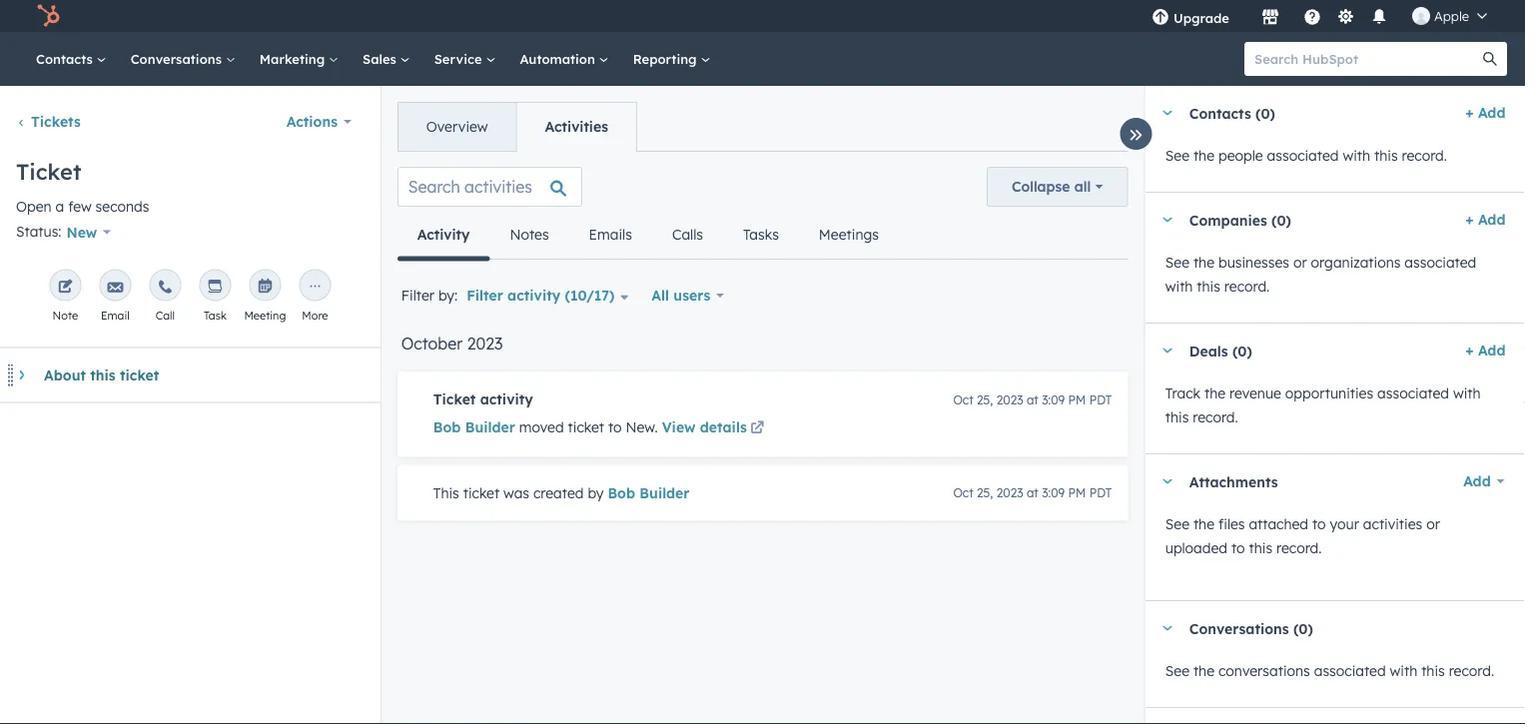 Task type: locate. For each thing, give the bounding box(es) containing it.
0 vertical spatial +
[[1465, 104, 1473, 121]]

caret image inside attachments dropdown button
[[1161, 479, 1173, 484]]

associated inside track the revenue opportunities associated with this record.
[[1377, 385, 1449, 402]]

users
[[673, 287, 710, 304]]

0 horizontal spatial filter
[[401, 287, 434, 304]]

marketplaces button
[[1249, 0, 1291, 32]]

contacts up people
[[1189, 104, 1251, 122]]

1 pm from the top
[[1068, 392, 1086, 407]]

menu
[[1137, 0, 1501, 32]]

(0) for contacts (0)
[[1255, 104, 1275, 122]]

see up uploaded
[[1165, 515, 1189, 533]]

associated down contacts (0) dropdown button
[[1266, 147, 1338, 164]]

caret image for about this ticket
[[19, 369, 24, 381]]

2 caret image from the top
[[1161, 479, 1173, 484]]

2 at from the top
[[1027, 485, 1039, 500]]

1 + add from the top
[[1465, 104, 1505, 121]]

oct inside ticket activity 'element'
[[953, 392, 973, 407]]

1 vertical spatial caret image
[[1161, 479, 1173, 484]]

associated right opportunities
[[1377, 385, 1449, 402]]

activity
[[417, 226, 470, 243]]

4 see from the top
[[1165, 662, 1189, 680]]

meeting
[[244, 308, 286, 322]]

2 pdt from the top
[[1089, 485, 1112, 500]]

contacts inside dropdown button
[[1189, 104, 1251, 122]]

about this ticket
[[44, 366, 159, 384]]

overview link
[[398, 103, 516, 151]]

1 oct 25, 2023 at 3:09 pm pdt from the top
[[953, 392, 1112, 407]]

bob builder image
[[1412, 7, 1430, 25]]

see for see the conversations associated with this record.
[[1165, 662, 1189, 680]]

see down companies
[[1165, 254, 1189, 271]]

1 vertical spatial oct 25, 2023 at 3:09 pm pdt
[[953, 485, 1112, 500]]

1 vertical spatial 2023
[[996, 392, 1023, 407]]

0 vertical spatial at
[[1027, 392, 1039, 407]]

3 + add from the top
[[1465, 342, 1505, 359]]

2 horizontal spatial ticket
[[568, 418, 604, 436]]

1 horizontal spatial bob builder button
[[608, 481, 690, 505]]

with
[[1342, 147, 1370, 164], [1165, 278, 1192, 295], [1453, 385, 1480, 402], [1389, 662, 1417, 680]]

the inside see the files attached to your activities or uploaded to this record.
[[1193, 515, 1214, 533]]

with up deals
[[1165, 278, 1192, 295]]

2 filter from the left
[[467, 287, 503, 304]]

caret image left attachments
[[1161, 479, 1173, 484]]

ticket
[[120, 366, 159, 384], [568, 418, 604, 436], [463, 484, 500, 501]]

1 vertical spatial bob
[[608, 484, 635, 501]]

ticket inside 'element'
[[568, 418, 604, 436]]

+
[[1465, 104, 1473, 121], [1465, 211, 1473, 228], [1465, 342, 1473, 359]]

view details link
[[662, 417, 768, 441]]

caret image inside contacts (0) dropdown button
[[1161, 110, 1173, 115]]

to
[[608, 418, 622, 436], [1312, 515, 1325, 533], [1231, 539, 1245, 557]]

upgrade
[[1173, 9, 1229, 26]]

associated inside see the businesses or organizations associated with this record.
[[1404, 254, 1476, 271]]

your
[[1329, 515, 1359, 533]]

25, inside ticket activity 'element'
[[977, 392, 993, 407]]

oct
[[953, 392, 973, 407], [953, 485, 973, 500]]

0 vertical spatial or
[[1293, 254, 1307, 271]]

1 horizontal spatial bob
[[608, 484, 635, 501]]

bob builder button
[[433, 415, 515, 439], [608, 481, 690, 505]]

0 vertical spatial 3:09
[[1042, 392, 1065, 407]]

3 + add button from the top
[[1465, 339, 1505, 363]]

1 vertical spatial 3:09
[[1042, 485, 1065, 500]]

activity inside ticket activity 'element'
[[480, 391, 533, 408]]

3 + from the top
[[1465, 342, 1473, 359]]

see the conversations associated with this record.
[[1165, 662, 1494, 680]]

see down conversations (0)
[[1165, 662, 1189, 680]]

attached
[[1248, 515, 1308, 533]]

1 3:09 from the top
[[1042, 392, 1065, 407]]

opportunities
[[1285, 385, 1373, 402]]

1 horizontal spatial ticket
[[433, 391, 476, 408]]

1 vertical spatial new
[[626, 418, 655, 436]]

1 vertical spatial to
[[1312, 515, 1325, 533]]

to down 'files'
[[1231, 539, 1245, 557]]

open
[[16, 198, 52, 215]]

0 vertical spatial pm
[[1068, 392, 1086, 407]]

1 horizontal spatial contacts
[[1189, 104, 1251, 122]]

2 horizontal spatial to
[[1312, 515, 1325, 533]]

upgrade image
[[1151, 9, 1169, 27]]

record. inside track the revenue opportunities associated with this record.
[[1192, 408, 1238, 426]]

1 + from the top
[[1465, 104, 1473, 121]]

ticket right moved
[[568, 418, 604, 436]]

caret image inside 'deals (0)' dropdown button
[[1161, 348, 1173, 353]]

2 oct 25, 2023 at 3:09 pm pdt from the top
[[953, 485, 1112, 500]]

activity left the '(10/17)'
[[507, 287, 561, 304]]

0 vertical spatial caret image
[[1161, 110, 1173, 115]]

caret image inside companies (0) dropdown button
[[1161, 217, 1173, 222]]

the for files
[[1193, 515, 1214, 533]]

navigation inside october 2023 feed
[[397, 211, 899, 261]]

0 horizontal spatial builder
[[465, 418, 515, 436]]

(0) up 'businesses'
[[1271, 211, 1291, 228]]

1 at from the top
[[1027, 392, 1039, 407]]

status:
[[16, 223, 61, 240]]

add for see the people associated with this record.
[[1478, 104, 1505, 121]]

+ add
[[1465, 104, 1505, 121], [1465, 211, 1505, 228], [1465, 342, 1505, 359]]

new
[[66, 223, 97, 241], [626, 418, 655, 436]]

0 horizontal spatial bob builder button
[[433, 415, 515, 439]]

or
[[1293, 254, 1307, 271], [1426, 515, 1440, 533]]

bob down ticket activity
[[433, 418, 461, 436]]

1 vertical spatial pdt
[[1089, 485, 1112, 500]]

1 vertical spatial ticket
[[433, 391, 476, 408]]

conversations (0) button
[[1145, 601, 1505, 655]]

0 horizontal spatial bob
[[433, 418, 461, 436]]

1 vertical spatial bob builder button
[[608, 481, 690, 505]]

pm
[[1068, 392, 1086, 407], [1068, 485, 1086, 500]]

0 vertical spatial oct
[[953, 392, 973, 407]]

1 vertical spatial navigation
[[397, 211, 899, 261]]

0 horizontal spatial ticket
[[120, 366, 159, 384]]

builder down the .
[[640, 484, 690, 501]]

builder down ticket activity
[[465, 418, 515, 436]]

call
[[156, 308, 175, 322]]

caret image
[[1161, 217, 1173, 222], [1161, 348, 1173, 353], [19, 369, 24, 381], [1161, 626, 1173, 631]]

new left view
[[626, 418, 655, 436]]

1 horizontal spatial to
[[1231, 539, 1245, 557]]

see left people
[[1165, 147, 1189, 164]]

ticket
[[16, 158, 81, 185], [433, 391, 476, 408]]

(0) right deals
[[1232, 342, 1252, 359]]

bob right by
[[608, 484, 635, 501]]

notifications button
[[1362, 0, 1396, 32]]

or right activities
[[1426, 515, 1440, 533]]

conversations inside dropdown button
[[1189, 619, 1289, 637]]

2 + add from the top
[[1465, 211, 1505, 228]]

activity
[[507, 287, 561, 304], [480, 391, 533, 408]]

1 see from the top
[[1165, 147, 1189, 164]]

new inside ticket activity 'element'
[[626, 418, 655, 436]]

or down companies (0) dropdown button
[[1293, 254, 1307, 271]]

attachments
[[1189, 473, 1278, 490]]

record.
[[1401, 147, 1447, 164], [1224, 278, 1269, 295], [1192, 408, 1238, 426], [1276, 539, 1321, 557], [1448, 662, 1494, 680]]

1 oct from the top
[[953, 392, 973, 407]]

to inside ticket activity 'element'
[[608, 418, 622, 436]]

1 vertical spatial oct
[[953, 485, 973, 500]]

2 3:09 from the top
[[1042, 485, 1065, 500]]

0 vertical spatial ticket
[[120, 366, 159, 384]]

0 horizontal spatial conversations
[[131, 50, 226, 67]]

2 navigation from the top
[[397, 211, 899, 261]]

associated right organizations
[[1404, 254, 1476, 271]]

0 horizontal spatial contacts
[[36, 50, 97, 67]]

record. inside see the files attached to your activities or uploaded to this record.
[[1276, 539, 1321, 557]]

1 vertical spatial pm
[[1068, 485, 1086, 500]]

filter left 'by:'
[[401, 287, 434, 304]]

(0) for conversations (0)
[[1293, 619, 1313, 637]]

see inside see the businesses or organizations associated with this record.
[[1165, 254, 1189, 271]]

companies
[[1189, 211, 1267, 228]]

0 horizontal spatial new
[[66, 223, 97, 241]]

ticket left was
[[463, 484, 500, 501]]

2 vertical spatial to
[[1231, 539, 1245, 557]]

caret image
[[1161, 110, 1173, 115], [1161, 479, 1173, 484]]

navigation
[[397, 102, 637, 152], [397, 211, 899, 261]]

ticket for ticket activity
[[433, 391, 476, 408]]

this
[[1374, 147, 1397, 164], [1196, 278, 1220, 295], [90, 366, 116, 384], [1165, 408, 1188, 426], [1248, 539, 1272, 557], [1421, 662, 1444, 680]]

0 vertical spatial pdt
[[1089, 392, 1112, 407]]

to left your
[[1312, 515, 1325, 533]]

ticket down email
[[120, 366, 159, 384]]

0 vertical spatial ticket
[[16, 158, 81, 185]]

link opens in a new window image
[[750, 422, 764, 436]]

pdt
[[1089, 392, 1112, 407], [1089, 485, 1112, 500]]

contacts for contacts (0)
[[1189, 104, 1251, 122]]

0 vertical spatial oct 25, 2023 at 3:09 pm pdt
[[953, 392, 1112, 407]]

activity up "bob builder"
[[480, 391, 533, 408]]

details
[[700, 418, 747, 436]]

the up uploaded
[[1193, 515, 1214, 533]]

1 horizontal spatial ticket
[[463, 484, 500, 501]]

navigation up all
[[397, 211, 899, 261]]

0 vertical spatial bob
[[433, 418, 461, 436]]

contacts (0) button
[[1145, 86, 1457, 140]]

add inside popup button
[[1463, 472, 1490, 490]]

organizations
[[1310, 254, 1400, 271]]

activities
[[1363, 515, 1422, 533]]

+ for see the people associated with this record.
[[1465, 104, 1473, 121]]

1 + add button from the top
[[1465, 101, 1505, 125]]

1 vertical spatial at
[[1027, 485, 1039, 500]]

1 vertical spatial activity
[[480, 391, 533, 408]]

with down conversations (0) dropdown button
[[1389, 662, 1417, 680]]

1 vertical spatial +
[[1465, 211, 1473, 228]]

the inside track the revenue opportunities associated with this record.
[[1204, 385, 1225, 402]]

marketing link
[[247, 32, 351, 86]]

contacts for contacts
[[36, 50, 97, 67]]

or inside see the businesses or organizations associated with this record.
[[1293, 254, 1307, 271]]

caret image inside about this ticket dropdown button
[[19, 369, 24, 381]]

associated
[[1266, 147, 1338, 164], [1404, 254, 1476, 271], [1377, 385, 1449, 402], [1314, 662, 1385, 680]]

1 pdt from the top
[[1089, 392, 1112, 407]]

with inside track the revenue opportunities associated with this record.
[[1453, 385, 1480, 402]]

the down companies
[[1193, 254, 1214, 271]]

(0) up people
[[1255, 104, 1275, 122]]

see inside see the files attached to your activities or uploaded to this record.
[[1165, 515, 1189, 533]]

the left people
[[1193, 147, 1214, 164]]

0 vertical spatial builder
[[465, 418, 515, 436]]

1 vertical spatial ticket
[[568, 418, 604, 436]]

3 see from the top
[[1165, 515, 1189, 533]]

navigation up search activities search field
[[397, 102, 637, 152]]

or inside see the files attached to your activities or uploaded to this record.
[[1426, 515, 1440, 533]]

caret image left contacts (0)
[[1161, 110, 1173, 115]]

the left conversations
[[1193, 662, 1214, 680]]

0 vertical spatial bob builder button
[[433, 415, 515, 439]]

0 horizontal spatial ticket
[[16, 158, 81, 185]]

track the revenue opportunities associated with this record.
[[1165, 385, 1480, 426]]

0 horizontal spatial to
[[608, 418, 622, 436]]

1 vertical spatial 25,
[[977, 485, 993, 500]]

0 vertical spatial to
[[608, 418, 622, 436]]

2 oct from the top
[[953, 485, 973, 500]]

tasks button
[[723, 211, 799, 259]]

1 25, from the top
[[977, 392, 993, 407]]

2 vertical spatial + add
[[1465, 342, 1505, 359]]

revenue
[[1229, 385, 1281, 402]]

1 vertical spatial + add
[[1465, 211, 1505, 228]]

ticket up "bob builder"
[[433, 391, 476, 408]]

navigation containing activity
[[397, 211, 899, 261]]

caret image left deals
[[1161, 348, 1173, 353]]

1 filter from the left
[[401, 287, 434, 304]]

1 caret image from the top
[[1161, 110, 1173, 115]]

bob
[[433, 418, 461, 436], [608, 484, 635, 501]]

ticket inside 'element'
[[433, 391, 476, 408]]

caret image for contacts (0)
[[1161, 110, 1173, 115]]

task image
[[207, 279, 223, 295]]

0 vertical spatial 25,
[[977, 392, 993, 407]]

2 see from the top
[[1165, 254, 1189, 271]]

ticket up the a
[[16, 158, 81, 185]]

0 vertical spatial navigation
[[397, 102, 637, 152]]

caret image left conversations (0)
[[1161, 626, 1173, 631]]

caret image left "about"
[[19, 369, 24, 381]]

1 vertical spatial or
[[1426, 515, 1440, 533]]

the right track
[[1204, 385, 1225, 402]]

0 vertical spatial conversations
[[131, 50, 226, 67]]

contacts down "hubspot" link
[[36, 50, 97, 67]]

new down open a few seconds
[[66, 223, 97, 241]]

bob builder button right by
[[608, 481, 690, 505]]

1 horizontal spatial or
[[1426, 515, 1440, 533]]

with inside see the businesses or organizations associated with this record.
[[1165, 278, 1192, 295]]

more image
[[307, 279, 323, 295]]

+ add button for see the businesses or organizations associated with this record.
[[1465, 208, 1505, 232]]

add for track the revenue opportunities associated with this record.
[[1478, 342, 1505, 359]]

filter for filter by:
[[401, 287, 434, 304]]

2 vertical spatial +
[[1465, 342, 1473, 359]]

2 + add button from the top
[[1465, 208, 1505, 232]]

(10/17)
[[565, 287, 615, 304]]

tickets
[[31, 113, 81, 130]]

1 horizontal spatial filter
[[467, 287, 503, 304]]

0 horizontal spatial or
[[1293, 254, 1307, 271]]

email
[[101, 308, 130, 322]]

2 vertical spatial ticket
[[463, 484, 500, 501]]

1 horizontal spatial builder
[[640, 484, 690, 501]]

0 vertical spatial + add button
[[1465, 101, 1505, 125]]

meetings
[[819, 226, 879, 243]]

ticket activity
[[433, 391, 533, 408]]

1 horizontal spatial new
[[626, 418, 655, 436]]

to left the .
[[608, 418, 622, 436]]

was
[[503, 484, 529, 501]]

call image
[[157, 279, 173, 295]]

the for conversations
[[1193, 662, 1214, 680]]

1 navigation from the top
[[397, 102, 637, 152]]

filter by:
[[401, 287, 458, 304]]

notes
[[510, 226, 549, 243]]

search button
[[1473, 42, 1507, 76]]

deals (0) button
[[1145, 324, 1457, 378]]

0 vertical spatial + add
[[1465, 104, 1505, 121]]

caret image for attachments
[[1161, 479, 1173, 484]]

1 horizontal spatial conversations
[[1189, 619, 1289, 637]]

with up add popup button
[[1453, 385, 1480, 402]]

this inside track the revenue opportunities associated with this record.
[[1165, 408, 1188, 426]]

(0) up see the conversations associated with this record.
[[1293, 619, 1313, 637]]

caret image left companies
[[1161, 217, 1173, 222]]

conversations
[[131, 50, 226, 67], [1189, 619, 1289, 637]]

filter for filter activity (10/17)
[[467, 287, 503, 304]]

hubspot link
[[24, 4, 75, 28]]

caret image inside conversations (0) dropdown button
[[1161, 626, 1173, 631]]

2 + from the top
[[1465, 211, 1473, 228]]

businesses
[[1218, 254, 1289, 271]]

the inside see the businesses or organizations associated with this record.
[[1193, 254, 1214, 271]]

1 vertical spatial + add button
[[1465, 208, 1505, 232]]

+ add button
[[1465, 101, 1505, 125], [1465, 208, 1505, 232], [1465, 339, 1505, 363]]

bob builder button down ticket activity
[[433, 415, 515, 439]]

companies (0) button
[[1145, 193, 1457, 247]]

filter right 'by:'
[[467, 287, 503, 304]]

0 vertical spatial contacts
[[36, 50, 97, 67]]

1 vertical spatial conversations
[[1189, 619, 1289, 637]]

0 vertical spatial new
[[66, 223, 97, 241]]

marketplaces image
[[1261, 9, 1279, 27]]

filter
[[401, 287, 434, 304], [467, 287, 503, 304]]

bob builder
[[433, 418, 515, 436]]

2 vertical spatial + add button
[[1465, 339, 1505, 363]]

0 vertical spatial activity
[[507, 287, 561, 304]]

1 vertical spatial contacts
[[1189, 104, 1251, 122]]

25,
[[977, 392, 993, 407], [977, 485, 993, 500]]



Task type: describe. For each thing, give the bounding box(es) containing it.
1 vertical spatial builder
[[640, 484, 690, 501]]

caret image for deals (0)
[[1161, 348, 1173, 353]]

see for see the people associated with this record.
[[1165, 147, 1189, 164]]

2 vertical spatial 2023
[[996, 485, 1023, 500]]

filter activity (10/17)
[[467, 287, 615, 304]]

seconds
[[95, 198, 149, 215]]

ticket for ticket
[[16, 158, 81, 185]]

conversations link
[[119, 32, 247, 86]]

+ add button for see the people associated with this record.
[[1465, 101, 1505, 125]]

2023 inside ticket activity 'element'
[[996, 392, 1023, 407]]

october
[[401, 334, 463, 354]]

activities
[[545, 118, 608, 135]]

conversations for conversations (0)
[[1189, 619, 1289, 637]]

all
[[651, 287, 669, 304]]

by
[[588, 484, 604, 501]]

bob inside ticket activity 'element'
[[433, 418, 461, 436]]

(0) for deals (0)
[[1232, 342, 1252, 359]]

+ add button for track the revenue opportunities associated with this record.
[[1465, 339, 1505, 363]]

notes button
[[490, 211, 569, 259]]

conversations
[[1218, 662, 1310, 680]]

collapse all button
[[987, 167, 1128, 207]]

all users
[[651, 287, 710, 304]]

caret image for conversations (0)
[[1161, 626, 1173, 631]]

ticket activity element
[[397, 372, 1128, 457]]

apple
[[1434, 7, 1469, 24]]

2 25, from the top
[[977, 485, 993, 500]]

Search activities search field
[[397, 167, 582, 207]]

oct 25, 2023 at 3:09 pm pdt inside ticket activity 'element'
[[953, 392, 1112, 407]]

task
[[204, 308, 227, 322]]

contacts link
[[24, 32, 119, 86]]

meetings button
[[799, 211, 899, 259]]

companies (0)
[[1189, 211, 1291, 228]]

marketing
[[259, 50, 329, 67]]

navigation containing overview
[[397, 102, 637, 152]]

+ add for see the businesses or organizations associated with this record.
[[1465, 211, 1505, 228]]

actions button
[[273, 102, 364, 142]]

files
[[1218, 515, 1244, 533]]

ticket inside dropdown button
[[120, 366, 159, 384]]

a
[[55, 198, 64, 215]]

meeting image
[[257, 279, 273, 295]]

apple button
[[1400, 0, 1499, 32]]

this inside see the files attached to your activities or uploaded to this record.
[[1248, 539, 1272, 557]]

the for people
[[1193, 147, 1214, 164]]

settings link
[[1333, 5, 1358, 26]]

associated down conversations (0) dropdown button
[[1314, 662, 1385, 680]]

add for see the businesses or organizations associated with this record.
[[1478, 211, 1505, 228]]

overview
[[426, 118, 488, 135]]

conversations (0)
[[1189, 619, 1313, 637]]

(0) for companies (0)
[[1271, 211, 1291, 228]]

calls button
[[652, 211, 723, 259]]

october 2023 feed
[[381, 151, 1144, 545]]

pm inside ticket activity 'element'
[[1068, 392, 1086, 407]]

see the files attached to your activities or uploaded to this record.
[[1165, 515, 1440, 557]]

activities link
[[516, 103, 636, 151]]

contacts (0)
[[1189, 104, 1275, 122]]

track
[[1165, 385, 1200, 402]]

by:
[[438, 287, 458, 304]]

conversations for conversations
[[131, 50, 226, 67]]

calls
[[672, 226, 703, 243]]

ticket to new .
[[568, 418, 662, 436]]

at inside ticket activity 'element'
[[1027, 392, 1039, 407]]

+ for see the businesses or organizations associated with this record.
[[1465, 211, 1473, 228]]

sales
[[363, 50, 400, 67]]

about
[[44, 366, 86, 384]]

october 2023
[[401, 334, 503, 354]]

deals (0)
[[1189, 342, 1252, 359]]

tasks
[[743, 226, 779, 243]]

more
[[302, 308, 328, 322]]

help button
[[1295, 0, 1329, 32]]

reporting
[[633, 50, 701, 67]]

hubspot image
[[36, 4, 60, 28]]

Search HubSpot search field
[[1244, 42, 1489, 76]]

this ticket was created by bob builder
[[433, 484, 690, 501]]

new button
[[61, 219, 124, 245]]

moved
[[519, 418, 564, 436]]

see for see the files attached to your activities or uploaded to this record.
[[1165, 515, 1189, 533]]

add button
[[1450, 461, 1505, 501]]

+ add for track the revenue opportunities associated with this record.
[[1465, 342, 1505, 359]]

3:09 inside ticket activity 'element'
[[1042, 392, 1065, 407]]

see for see the businesses or organizations associated with this record.
[[1165, 254, 1189, 271]]

this
[[433, 484, 459, 501]]

about this ticket button
[[0, 348, 360, 402]]

note
[[53, 308, 78, 322]]

note image
[[57, 279, 73, 295]]

service link
[[422, 32, 508, 86]]

with down contacts (0) dropdown button
[[1342, 147, 1370, 164]]

caret image for companies (0)
[[1161, 217, 1173, 222]]

new inside new popup button
[[66, 223, 97, 241]]

emails
[[589, 226, 632, 243]]

menu containing apple
[[1137, 0, 1501, 32]]

record. inside see the businesses or organizations associated with this record.
[[1224, 278, 1269, 295]]

settings image
[[1337, 8, 1355, 26]]

tickets link
[[16, 113, 81, 130]]

collapse
[[1012, 178, 1070, 195]]

the for businesses
[[1193, 254, 1214, 271]]

activity for ticket
[[480, 391, 533, 408]]

.
[[655, 418, 658, 436]]

sales link
[[351, 32, 422, 86]]

all
[[1074, 178, 1091, 195]]

automation
[[520, 50, 599, 67]]

this inside dropdown button
[[90, 366, 116, 384]]

builder inside button
[[465, 418, 515, 436]]

automation link
[[508, 32, 621, 86]]

notifications image
[[1370, 9, 1388, 27]]

reporting link
[[621, 32, 723, 86]]

the for revenue
[[1204, 385, 1225, 402]]

collapse all
[[1012, 178, 1091, 195]]

see the businesses or organizations associated with this record.
[[1165, 254, 1476, 295]]

emails button
[[569, 211, 652, 259]]

people
[[1218, 147, 1263, 164]]

email image
[[107, 279, 123, 295]]

open a few seconds
[[16, 198, 149, 215]]

few
[[68, 198, 92, 215]]

attachments button
[[1145, 454, 1442, 508]]

+ add for see the people associated with this record.
[[1465, 104, 1505, 121]]

+ for track the revenue opportunities associated with this record.
[[1465, 342, 1473, 359]]

this inside see the businesses or organizations associated with this record.
[[1196, 278, 1220, 295]]

uploaded
[[1165, 539, 1227, 557]]

see the people associated with this record.
[[1165, 147, 1447, 164]]

actions
[[286, 113, 338, 130]]

link opens in a new window image
[[750, 417, 764, 441]]

pdt inside ticket activity 'element'
[[1089, 392, 1112, 407]]

search image
[[1483, 52, 1497, 66]]

deals
[[1189, 342, 1228, 359]]

help image
[[1303, 9, 1321, 27]]

activity button
[[397, 211, 490, 261]]

2 pm from the top
[[1068, 485, 1086, 500]]

bob builder button inside ticket activity 'element'
[[433, 415, 515, 439]]

created
[[533, 484, 584, 501]]

activity for filter
[[507, 287, 561, 304]]

view
[[662, 418, 696, 436]]

0 vertical spatial 2023
[[467, 334, 503, 354]]



Task type: vqa. For each thing, say whether or not it's contained in the screenshot.
View details LINK
yes



